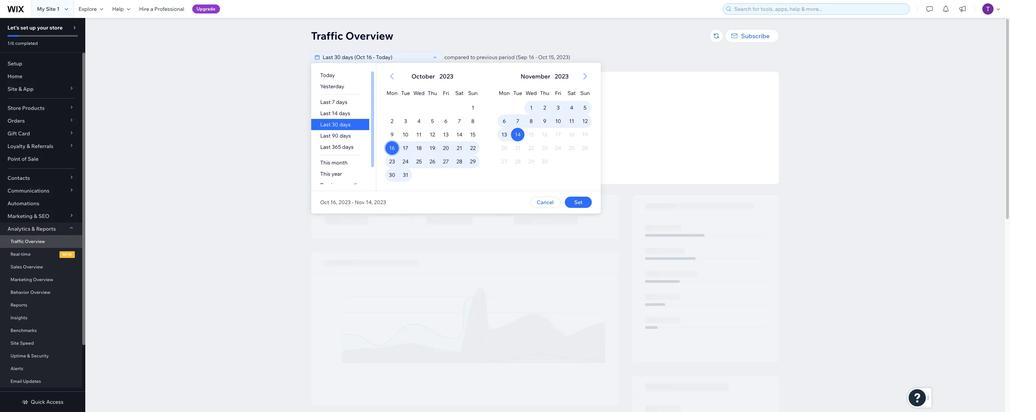 Task type: vqa. For each thing, say whether or not it's contained in the screenshot.
"Professional"
yes



Task type: describe. For each thing, give the bounding box(es) containing it.
this for this month
[[320, 159, 330, 166]]

set
[[574, 199, 583, 206]]

set button
[[565, 197, 592, 208]]

& for billing
[[24, 391, 28, 398]]

1 horizontal spatial traffic
[[311, 29, 343, 42]]

20
[[443, 145, 449, 152]]

14 inside tuesday, november 14, 2023 cell
[[515, 131, 521, 138]]

a for marketing
[[530, 164, 533, 170]]

alerts
[[10, 366, 23, 372]]

15,
[[549, 54, 555, 61]]

0 horizontal spatial 14
[[332, 110, 338, 117]]

marketing & seo button
[[0, 210, 82, 223]]

0 horizontal spatial 4
[[417, 118, 421, 125]]

products
[[22, 105, 45, 112]]

last 365 days
[[320, 144, 353, 150]]

real-
[[10, 251, 21, 257]]

list box containing today
[[311, 70, 376, 191]]

Search for tools, apps, help & more... field
[[732, 4, 907, 14]]

this month
[[320, 159, 347, 166]]

marketing
[[534, 164, 555, 170]]

0 horizontal spatial 10
[[403, 131, 408, 138]]

let's set up your store
[[7, 24, 63, 31]]

thu for 9
[[540, 90, 549, 97]]

site & app
[[7, 86, 34, 92]]

benchmarks
[[10, 328, 37, 333]]

upgrade
[[197, 6, 215, 12]]

of
[[21, 156, 27, 162]]

behavior overview
[[10, 290, 50, 295]]

insights link
[[0, 312, 82, 324]]

1 13 from the left
[[443, 131, 449, 138]]

professional
[[154, 6, 184, 12]]

new
[[62, 252, 72, 257]]

cancel button
[[530, 197, 560, 208]]

1 horizontal spatial 2
[[543, 104, 546, 111]]

1 horizontal spatial 10
[[555, 118, 561, 125]]

row containing 23
[[385, 155, 480, 168]]

1 vertical spatial 2
[[391, 118, 393, 125]]

days for last 365 days
[[342, 144, 353, 150]]

mon tue wed thu for 7
[[499, 90, 549, 97]]

15
[[470, 131, 476, 138]]

14,
[[366, 199, 373, 206]]

2023 right 16,
[[338, 199, 351, 206]]

automations link
[[0, 197, 82, 210]]

billing & payments button
[[0, 388, 82, 401]]

analytics & reports
[[7, 226, 56, 232]]

uptime
[[10, 353, 26, 359]]

2 horizontal spatial 7
[[516, 118, 519, 125]]

& for marketing
[[34, 213, 37, 220]]

completed
[[15, 40, 38, 46]]

22
[[470, 145, 476, 152]]

insights
[[10, 315, 27, 321]]

0 horizontal spatial 30
[[332, 121, 338, 128]]

& for site
[[18, 86, 22, 92]]

loyalty & referrals button
[[0, 140, 82, 153]]

oct 16, 2023 - nov 14, 2023
[[320, 199, 386, 206]]

loyalty & referrals
[[7, 143, 53, 150]]

subscribe
[[741, 32, 770, 40]]

2 8 from the left
[[530, 118, 533, 125]]

card
[[18, 130, 30, 137]]

traffic overview link
[[0, 235, 82, 248]]

analytics & reports button
[[0, 223, 82, 235]]

sales overview
[[10, 264, 43, 270]]

hire a professional
[[139, 6, 184, 12]]

row containing 6
[[497, 115, 592, 128]]

orders
[[7, 117, 25, 124]]

0 horizontal spatial 7
[[332, 99, 335, 106]]

expert
[[556, 164, 569, 170]]

21
[[457, 145, 462, 152]]

enough
[[532, 131, 551, 138]]

0 horizontal spatial 11
[[416, 131, 421, 138]]

november
[[521, 73, 550, 80]]

fri for 6
[[443, 90, 449, 97]]

2023 down '2023)'
[[555, 73, 569, 80]]

wed for 4
[[413, 90, 425, 97]]

more
[[574, 140, 585, 145]]

traffic inside not enough traffic you'll get an overview once your site has more traffic.
[[553, 131, 568, 138]]

email updates link
[[0, 375, 82, 388]]

1 row group from the left
[[376, 101, 489, 191]]

tue for 7
[[513, 90, 522, 97]]

1 horizontal spatial 4
[[570, 104, 573, 111]]

marketing for marketing & seo
[[7, 213, 33, 220]]

1 horizontal spatial 1
[[472, 104, 474, 111]]

2023 right 14,
[[374, 199, 386, 206]]

page skeleton image
[[311, 195, 779, 412]]

quick access
[[31, 399, 63, 406]]

28
[[456, 158, 462, 165]]

your inside not enough traffic you'll get an overview once your site has more traffic.
[[547, 140, 557, 145]]

hire for hire a marketing expert
[[521, 164, 529, 170]]

days for last 90 days
[[339, 132, 351, 139]]

16 inside cell
[[389, 145, 395, 152]]

2 vertical spatial your
[[554, 153, 564, 158]]

learn
[[513, 153, 525, 158]]

this for this year
[[320, 171, 330, 177]]

site
[[558, 140, 565, 145]]

row containing 9
[[385, 128, 480, 141]]

real-time
[[10, 251, 31, 257]]

cancel
[[537, 199, 554, 206]]

thu for 5
[[428, 90, 437, 97]]

last for last 365 days
[[320, 144, 331, 150]]

payments
[[29, 391, 53, 398]]

store
[[7, 105, 21, 112]]

alert containing october
[[409, 72, 456, 81]]

traffic overview inside sidebar element
[[10, 239, 45, 244]]

benchmarks link
[[0, 324, 82, 337]]

yesterday
[[320, 83, 344, 90]]

1 vertical spatial traffic
[[565, 153, 577, 158]]

uptime & security
[[10, 353, 49, 359]]

2 13 from the left
[[501, 131, 507, 138]]

this year
[[320, 171, 342, 177]]

marketing overview
[[10, 277, 53, 283]]

setup
[[7, 60, 22, 67]]

marketing for marketing overview
[[10, 277, 32, 283]]

quick
[[31, 399, 45, 406]]

behavior overview link
[[0, 286, 82, 299]]

last for last 90 days
[[320, 132, 331, 139]]

billing & payments
[[7, 391, 53, 398]]

learn how to boost your traffic
[[513, 153, 577, 158]]

1 vertical spatial 30
[[389, 172, 395, 178]]

1 vertical spatial -
[[352, 199, 353, 206]]

behavior
[[10, 290, 29, 295]]

2 6 from the left
[[503, 118, 506, 125]]

last 30 days
[[320, 121, 351, 128]]

period
[[499, 54, 515, 61]]

setup link
[[0, 57, 82, 70]]

compared
[[444, 54, 469, 61]]

let's
[[7, 24, 19, 31]]

overview for behavior overview link
[[30, 290, 50, 295]]

0 vertical spatial 12
[[582, 118, 588, 125]]

0 vertical spatial 16
[[529, 54, 534, 61]]

365
[[332, 144, 341, 150]]

days for last 7 days
[[336, 99, 347, 106]]

overview for marketing overview link
[[33, 277, 53, 283]]

& for analytics
[[32, 226, 35, 232]]

site speed link
[[0, 337, 82, 350]]

store products
[[7, 105, 45, 112]]

point of sale
[[7, 156, 38, 162]]

site & app button
[[0, 83, 82, 95]]

month for previous month
[[342, 182, 358, 189]]

26
[[429, 158, 435, 165]]

previous month
[[320, 182, 358, 189]]

alert containing november
[[518, 72, 571, 81]]

hire a professional link
[[135, 0, 189, 18]]

site speed
[[10, 341, 34, 346]]

0 vertical spatial 9
[[543, 118, 546, 125]]

2023)
[[557, 54, 570, 61]]

(sep
[[516, 54, 527, 61]]

up
[[29, 24, 36, 31]]

overview
[[516, 140, 535, 145]]



Task type: locate. For each thing, give the bounding box(es) containing it.
2 vertical spatial site
[[10, 341, 19, 346]]

1 vertical spatial oct
[[320, 199, 329, 206]]

uptime & security link
[[0, 350, 82, 363]]

11 up "has"
[[569, 118, 574, 125]]

2 tue from the left
[[513, 90, 522, 97]]

explore
[[79, 6, 97, 12]]

1 horizontal spatial 13
[[501, 131, 507, 138]]

row containing 16
[[385, 141, 480, 155]]

1 horizontal spatial fri
[[555, 90, 561, 97]]

16,
[[330, 199, 337, 206]]

marketing up analytics
[[7, 213, 33, 220]]

4 up "has"
[[570, 104, 573, 111]]

12
[[582, 118, 588, 125], [430, 131, 435, 138]]

0 vertical spatial 5
[[584, 104, 587, 111]]

month for this month
[[331, 159, 347, 166]]

sun
[[468, 90, 478, 97], [580, 90, 590, 97]]

a left professional
[[150, 6, 153, 12]]

home
[[7, 73, 22, 80]]

1 horizontal spatial oct
[[538, 54, 547, 61]]

0 vertical spatial 3
[[557, 104, 560, 111]]

loyalty
[[7, 143, 25, 150]]

1 horizontal spatial 8
[[530, 118, 533, 125]]

grid
[[376, 63, 489, 191], [489, 63, 601, 191]]

last left 365 on the left of the page
[[320, 144, 331, 150]]

boost
[[541, 153, 553, 158]]

site left speed
[[10, 341, 19, 346]]

this left year
[[320, 171, 330, 177]]

16 left the 17
[[389, 145, 395, 152]]

last down last 14 days on the top of page
[[320, 121, 331, 128]]

13
[[443, 131, 449, 138], [501, 131, 507, 138]]

1 horizontal spatial sun
[[580, 90, 590, 97]]

0 horizontal spatial 8
[[471, 118, 474, 125]]

your left site
[[547, 140, 557, 145]]

1 horizontal spatial tue
[[513, 90, 522, 97]]

0 horizontal spatial hire
[[139, 6, 149, 12]]

& down marketing & seo
[[32, 226, 35, 232]]

thu down the october
[[428, 90, 437, 97]]

0 vertical spatial to
[[470, 54, 475, 61]]

sun for 8
[[468, 90, 478, 97]]

0 horizontal spatial thu
[[428, 90, 437, 97]]

site for site speed
[[10, 341, 19, 346]]

2 fri from the left
[[555, 90, 561, 97]]

monday, october 16, 2023 cell
[[385, 141, 399, 155]]

today
[[320, 72, 335, 79]]

1 vertical spatial reports
[[10, 302, 27, 308]]

- right (sep
[[536, 54, 537, 61]]

alert
[[409, 72, 456, 81], [518, 72, 571, 81]]

month up year
[[331, 159, 347, 166]]

1 horizontal spatial 12
[[582, 118, 588, 125]]

reports inside analytics & reports popup button
[[36, 226, 56, 232]]

2 last from the top
[[320, 110, 331, 117]]

to
[[470, 54, 475, 61], [536, 153, 540, 158]]

days right 365 on the left of the page
[[342, 144, 353, 150]]

hire inside 'link'
[[521, 164, 529, 170]]

to right how on the top right of the page
[[536, 153, 540, 158]]

thu down november
[[540, 90, 549, 97]]

7 up 21
[[458, 118, 461, 125]]

wed down november
[[526, 90, 537, 97]]

hire down how on the top right of the page
[[521, 164, 529, 170]]

1 horizontal spatial 30
[[389, 172, 395, 178]]

0 horizontal spatial mon
[[386, 90, 397, 97]]

reports down seo
[[36, 226, 56, 232]]

security
[[31, 353, 49, 359]]

1 sun from the left
[[468, 90, 478, 97]]

1 horizontal spatial -
[[536, 54, 537, 61]]

email updates
[[10, 379, 41, 384]]

0 horizontal spatial 13
[[443, 131, 449, 138]]

my site 1
[[37, 6, 59, 12]]

my
[[37, 6, 45, 12]]

row
[[385, 83, 480, 101], [497, 83, 592, 101], [497, 101, 592, 115], [385, 115, 480, 128], [497, 115, 592, 128], [385, 128, 480, 141], [497, 128, 592, 141], [385, 141, 480, 155], [497, 141, 592, 155], [385, 155, 480, 168], [497, 155, 592, 168], [385, 168, 480, 182]]

0 vertical spatial 2
[[543, 104, 546, 111]]

days up last 90 days
[[339, 121, 351, 128]]

1 vertical spatial 3
[[404, 118, 407, 125]]

5 up more
[[584, 104, 587, 111]]

0 horizontal spatial 16
[[389, 145, 395, 152]]

site down home
[[7, 86, 17, 92]]

17
[[403, 145, 408, 152]]

mon tue wed thu down november
[[499, 90, 549, 97]]

quick access button
[[22, 399, 63, 406]]

2 mon from the left
[[499, 90, 510, 97]]

traffic inside sidebar element
[[10, 239, 24, 244]]

row containing 13
[[497, 128, 592, 141]]

12 up more
[[582, 118, 588, 125]]

0 horizontal spatial 12
[[430, 131, 435, 138]]

sat down '2023)'
[[567, 90, 576, 97]]

5 up 19
[[431, 118, 434, 125]]

last up last 14 days on the top of page
[[320, 99, 331, 106]]

1 this from the top
[[320, 159, 330, 166]]

1 vertical spatial to
[[536, 153, 540, 158]]

1 sat from the left
[[455, 90, 463, 97]]

overview inside traffic overview link
[[25, 239, 45, 244]]

13 up 20
[[443, 131, 449, 138]]

0 horizontal spatial sun
[[468, 90, 478, 97]]

sun for 12
[[580, 90, 590, 97]]

1 6 from the left
[[444, 118, 447, 125]]

your right up
[[37, 24, 48, 31]]

1/6 completed
[[7, 40, 38, 46]]

mon
[[386, 90, 397, 97], [499, 90, 510, 97]]

& left seo
[[34, 213, 37, 220]]

& right loyalty
[[27, 143, 30, 150]]

1 wed from the left
[[413, 90, 425, 97]]

1 horizontal spatial to
[[536, 153, 540, 158]]

last left 90
[[320, 132, 331, 139]]

days for last 14 days
[[339, 110, 350, 117]]

1 up "15"
[[472, 104, 474, 111]]

app
[[23, 86, 34, 92]]

0 horizontal spatial wed
[[413, 90, 425, 97]]

1 vertical spatial your
[[547, 140, 557, 145]]

2 horizontal spatial 1
[[530, 104, 532, 111]]

mon tue wed thu
[[386, 90, 437, 97], [499, 90, 549, 97]]

2
[[543, 104, 546, 111], [391, 118, 393, 125]]

5 last from the top
[[320, 144, 331, 150]]

30
[[332, 121, 338, 128], [389, 172, 395, 178]]

updates
[[23, 379, 41, 384]]

days up last 14 days on the top of page
[[336, 99, 347, 106]]

sat for 7
[[455, 90, 463, 97]]

30 up 90
[[332, 121, 338, 128]]

last 7 days
[[320, 99, 347, 106]]

billing
[[7, 391, 23, 398]]

mon tue wed thu for 3
[[386, 90, 437, 97]]

0 vertical spatial 11
[[569, 118, 574, 125]]

0 vertical spatial 10
[[555, 118, 561, 125]]

oct
[[538, 54, 547, 61], [320, 199, 329, 206]]

1 vertical spatial marketing
[[10, 277, 32, 283]]

site right my
[[46, 6, 56, 12]]

alert down compared
[[409, 72, 456, 81]]

last 90 days
[[320, 132, 351, 139]]

3 last from the top
[[320, 121, 331, 128]]

orders button
[[0, 115, 82, 127]]

0 vertical spatial 30
[[332, 121, 338, 128]]

1 vertical spatial 12
[[430, 131, 435, 138]]

& for uptime
[[27, 353, 30, 359]]

0 horizontal spatial 3
[[404, 118, 407, 125]]

row containing 1
[[497, 101, 592, 115]]

oct left 16,
[[320, 199, 329, 206]]

overview for sales overview link
[[23, 264, 43, 270]]

1 horizontal spatial 7
[[458, 118, 461, 125]]

days up last 30 days
[[339, 110, 350, 117]]

0 vertical spatial traffic
[[553, 131, 568, 138]]

site
[[46, 6, 56, 12], [7, 86, 17, 92], [10, 341, 19, 346]]

site inside dropdown button
[[7, 86, 17, 92]]

home link
[[0, 70, 82, 83]]

2 grid from the left
[[489, 63, 601, 191]]

1 tue from the left
[[401, 90, 410, 97]]

0 horizontal spatial mon tue wed thu
[[386, 90, 437, 97]]

sat for 11
[[567, 90, 576, 97]]

hire right help button
[[139, 6, 149, 12]]

october
[[411, 73, 435, 80]]

this
[[320, 159, 330, 166], [320, 171, 330, 177]]

store
[[50, 24, 63, 31]]

None field
[[320, 52, 431, 62]]

a down how on the top right of the page
[[530, 164, 533, 170]]

traffic
[[311, 29, 343, 42], [10, 239, 24, 244]]

2023 down compared
[[439, 73, 453, 80]]

6 up 20
[[444, 118, 447, 125]]

1 horizontal spatial 3
[[557, 104, 560, 111]]

1 horizontal spatial hire
[[521, 164, 529, 170]]

tuesday, november 14, 2023 cell
[[511, 128, 524, 141]]

grid containing november
[[489, 63, 601, 191]]

0 vertical spatial site
[[46, 6, 56, 12]]

1 vertical spatial a
[[530, 164, 533, 170]]

9 up monday, october 16, 2023 cell
[[390, 131, 394, 138]]

grid containing october
[[376, 63, 489, 191]]

1 horizontal spatial sat
[[567, 90, 576, 97]]

your inside sidebar element
[[37, 24, 48, 31]]

0 horizontal spatial -
[[352, 199, 353, 206]]

1 8 from the left
[[471, 118, 474, 125]]

23
[[389, 158, 395, 165]]

0 vertical spatial marketing
[[7, 213, 33, 220]]

oct left 15,
[[538, 54, 547, 61]]

18
[[416, 145, 422, 152]]

14
[[332, 110, 338, 117], [456, 131, 462, 138], [515, 131, 521, 138]]

9 up enough
[[543, 118, 546, 125]]

25
[[416, 158, 422, 165]]

overview inside sales overview link
[[23, 264, 43, 270]]

list box
[[311, 70, 376, 191]]

gift
[[7, 130, 17, 137]]

site for site & app
[[7, 86, 17, 92]]

9
[[543, 118, 546, 125], [390, 131, 394, 138]]

a for professional
[[150, 6, 153, 12]]

0 horizontal spatial traffic overview
[[10, 239, 45, 244]]

1 thu from the left
[[428, 90, 437, 97]]

this up "this year"
[[320, 159, 330, 166]]

1
[[57, 6, 59, 12], [472, 104, 474, 111], [530, 104, 532, 111]]

0 vertical spatial traffic
[[311, 29, 343, 42]]

days
[[336, 99, 347, 106], [339, 110, 350, 117], [339, 121, 351, 128], [339, 132, 351, 139], [342, 144, 353, 150]]

fri for 10
[[555, 90, 561, 97]]

once
[[536, 140, 546, 145]]

0 horizontal spatial oct
[[320, 199, 329, 206]]

1 grid from the left
[[376, 63, 489, 191]]

communications
[[7, 187, 49, 194]]

1 last from the top
[[320, 99, 331, 106]]

to left previous
[[470, 54, 475, 61]]

19
[[430, 145, 435, 152]]

last for last 30 days
[[320, 121, 331, 128]]

12 up 19
[[430, 131, 435, 138]]

8
[[471, 118, 474, 125], [530, 118, 533, 125]]

- left nov
[[352, 199, 353, 206]]

nov
[[355, 199, 364, 206]]

access
[[46, 399, 63, 406]]

1 horizontal spatial 16
[[529, 54, 534, 61]]

your right boost
[[554, 153, 564, 158]]

10 up not enough traffic you'll get an overview once your site has more traffic.
[[555, 118, 561, 125]]

row containing 2
[[385, 115, 480, 128]]

reports up insights
[[10, 302, 27, 308]]

0 horizontal spatial tue
[[401, 90, 410, 97]]

0 horizontal spatial traffic
[[10, 239, 24, 244]]

traffic down "has"
[[565, 153, 577, 158]]

90
[[332, 132, 338, 139]]

sat down compared
[[455, 90, 463, 97]]

hire
[[139, 6, 149, 12], [521, 164, 529, 170]]

2 this from the top
[[320, 171, 330, 177]]

3 up not enough traffic you'll get an overview once your site has more traffic.
[[557, 104, 560, 111]]

overview inside behavior overview link
[[30, 290, 50, 295]]

2 horizontal spatial 14
[[515, 131, 521, 138]]

11 up 18
[[416, 131, 421, 138]]

2 alert from the left
[[518, 72, 571, 81]]

set
[[20, 24, 28, 31]]

4 up 18
[[417, 118, 421, 125]]

1 vertical spatial 16
[[389, 145, 395, 152]]

1 vertical spatial 4
[[417, 118, 421, 125]]

1 right my
[[57, 6, 59, 12]]

previous
[[477, 54, 498, 61]]

0 vertical spatial your
[[37, 24, 48, 31]]

8 up "15"
[[471, 118, 474, 125]]

0 horizontal spatial 6
[[444, 118, 447, 125]]

1 mon from the left
[[386, 90, 397, 97]]

1 horizontal spatial 14
[[456, 131, 462, 138]]

sale
[[28, 156, 38, 162]]

0 vertical spatial hire
[[139, 6, 149, 12]]

traffic up site
[[553, 131, 568, 138]]

month up 'oct 16, 2023 - nov 14, 2023'
[[342, 182, 358, 189]]

8 up the not
[[530, 118, 533, 125]]

row group
[[376, 101, 489, 191], [489, 101, 601, 191]]

last down last 7 days
[[320, 110, 331, 117]]

row containing 30
[[385, 168, 480, 182]]

wed down the october
[[413, 90, 425, 97]]

mon tue wed thu down the october
[[386, 90, 437, 97]]

1 horizontal spatial 5
[[584, 104, 587, 111]]

previous
[[320, 182, 341, 189]]

1 horizontal spatial traffic overview
[[311, 29, 393, 42]]

0 vertical spatial 4
[[570, 104, 573, 111]]

1 vertical spatial 5
[[431, 118, 434, 125]]

2 row group from the left
[[489, 101, 601, 191]]

gift card
[[7, 130, 30, 137]]

0 horizontal spatial reports
[[10, 302, 27, 308]]

year
[[331, 171, 342, 177]]

1 horizontal spatial thu
[[540, 90, 549, 97]]

0 vertical spatial traffic overview
[[311, 29, 393, 42]]

sidebar element
[[0, 18, 85, 412]]

7 up last 14 days on the top of page
[[332, 99, 335, 106]]

0 horizontal spatial a
[[150, 6, 153, 12]]

2 sat from the left
[[567, 90, 576, 97]]

2 thu from the left
[[540, 90, 549, 97]]

3 up the 17
[[404, 118, 407, 125]]

1 vertical spatial 9
[[390, 131, 394, 138]]

marketing up behavior
[[10, 277, 32, 283]]

hire a marketing expert link
[[521, 163, 569, 170]]

6 up get at the top
[[503, 118, 506, 125]]

4 last from the top
[[320, 132, 331, 139]]

0 horizontal spatial 1
[[57, 6, 59, 12]]

&
[[18, 86, 22, 92], [27, 143, 30, 150], [34, 213, 37, 220], [32, 226, 35, 232], [27, 353, 30, 359], [24, 391, 28, 398]]

alert down 15,
[[518, 72, 571, 81]]

13 up get at the top
[[501, 131, 507, 138]]

1 horizontal spatial reports
[[36, 226, 56, 232]]

2 up monday, october 16, 2023 cell
[[391, 118, 393, 125]]

1 horizontal spatial 11
[[569, 118, 574, 125]]

0 vertical spatial oct
[[538, 54, 547, 61]]

31
[[403, 172, 408, 178]]

how
[[526, 153, 535, 158]]

0 horizontal spatial alert
[[409, 72, 456, 81]]

wed for 8
[[526, 90, 537, 97]]

tue for 3
[[401, 90, 410, 97]]

2 wed from the left
[[526, 90, 537, 97]]

16 right (sep
[[529, 54, 534, 61]]

days right 90
[[339, 132, 351, 139]]

1 horizontal spatial alert
[[518, 72, 571, 81]]

last for last 14 days
[[320, 110, 331, 117]]

overview for traffic overview link
[[25, 239, 45, 244]]

get
[[502, 140, 509, 145]]

contacts button
[[0, 172, 82, 184]]

14 left the not
[[515, 131, 521, 138]]

mon for 2
[[386, 90, 397, 97]]

0 horizontal spatial 9
[[390, 131, 394, 138]]

overview inside marketing overview link
[[33, 277, 53, 283]]

7 up tuesday, november 14, 2023 cell
[[516, 118, 519, 125]]

hire for hire a professional
[[139, 6, 149, 12]]

1 horizontal spatial 9
[[543, 118, 546, 125]]

last for last 7 days
[[320, 99, 331, 106]]

14 left "15"
[[456, 131, 462, 138]]

1 vertical spatial 10
[[403, 131, 408, 138]]

thu
[[428, 90, 437, 97], [540, 90, 549, 97]]

1 vertical spatial traffic overview
[[10, 239, 45, 244]]

1 vertical spatial traffic
[[10, 239, 24, 244]]

10 up the 17
[[403, 131, 408, 138]]

0 horizontal spatial 2
[[391, 118, 393, 125]]

mon for 6
[[499, 90, 510, 97]]

30 down 23
[[389, 172, 395, 178]]

days for last 30 days
[[339, 121, 351, 128]]

your
[[37, 24, 48, 31], [547, 140, 557, 145], [554, 153, 564, 158]]

& left app
[[18, 86, 22, 92]]

a inside 'link'
[[530, 164, 533, 170]]

2 mon tue wed thu from the left
[[499, 90, 549, 97]]

3
[[557, 104, 560, 111], [404, 118, 407, 125]]

1 up the not
[[530, 104, 532, 111]]

1 horizontal spatial a
[[530, 164, 533, 170]]

& right uptime
[[27, 353, 30, 359]]

reports inside reports link
[[10, 302, 27, 308]]

2 up enough
[[543, 104, 546, 111]]

1 alert from the left
[[409, 72, 456, 81]]

14 up last 30 days
[[332, 110, 338, 117]]

1 fri from the left
[[443, 90, 449, 97]]

1 horizontal spatial mon
[[499, 90, 510, 97]]

& right billing
[[24, 391, 28, 398]]

marketing inside dropdown button
[[7, 213, 33, 220]]

0 vertical spatial month
[[331, 159, 347, 166]]

2 sun from the left
[[580, 90, 590, 97]]

1 mon tue wed thu from the left
[[386, 90, 437, 97]]

0 horizontal spatial 5
[[431, 118, 434, 125]]

& for loyalty
[[27, 143, 30, 150]]

0 vertical spatial reports
[[36, 226, 56, 232]]

-
[[536, 54, 537, 61], [352, 199, 353, 206]]

0 horizontal spatial to
[[470, 54, 475, 61]]



